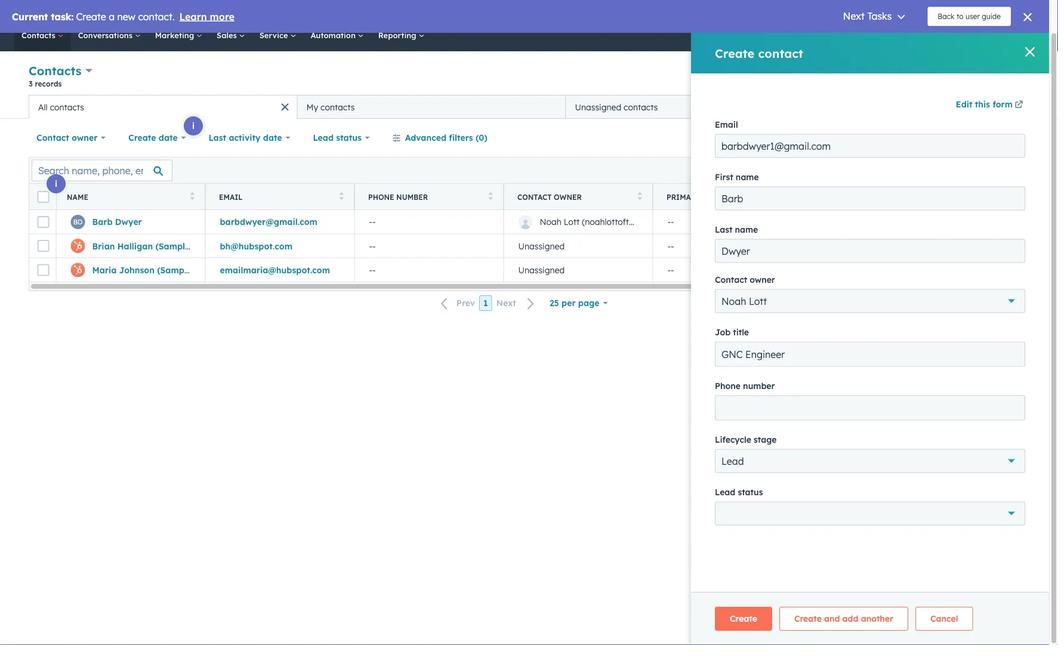 Task type: describe. For each thing, give the bounding box(es) containing it.
unassigned for emailmaria@hubspot.com
[[518, 265, 565, 275]]

contacts button
[[29, 62, 93, 79]]

calling icon button
[[832, 2, 852, 17]]

contact inside popup button
[[36, 133, 69, 143]]

next
[[496, 298, 516, 308]]

owner inside popup button
[[72, 133, 97, 143]]

page
[[578, 298, 600, 308]]

bh@hubspot.com button
[[205, 234, 355, 258]]

create for create contact
[[960, 72, 983, 81]]

maria johnson (sample contact) link
[[92, 265, 230, 275]]

0 vertical spatial contacts
[[21, 30, 58, 40]]

all for all contacts
[[38, 102, 48, 112]]

email
[[219, 192, 243, 201]]

noah lott image
[[952, 4, 962, 15]]

next button
[[492, 296, 542, 311]]

contact owner inside popup button
[[36, 133, 97, 143]]

Search name, phone, email addresses, or company search field
[[32, 160, 172, 181]]

Search HubSpot search field
[[882, 25, 1028, 45]]

contact) for bh@hubspot.com
[[192, 241, 228, 251]]

records
[[35, 79, 62, 88]]

reporting link
[[371, 19, 432, 51]]

(noahlottofthings@gmail.com)
[[582, 217, 702, 227]]

lott
[[564, 217, 580, 227]]

1 vertical spatial owner
[[554, 192, 582, 201]]

automation
[[311, 30, 358, 40]]

maria
[[92, 265, 117, 275]]

1
[[484, 298, 488, 308]]

phone number
[[368, 192, 428, 201]]

import
[[909, 72, 933, 81]]

(sample for johnson
[[157, 265, 192, 275]]

phone
[[368, 192, 394, 201]]

notifications button
[[922, 0, 942, 19]]

filters
[[449, 133, 473, 143]]

create date button
[[121, 126, 194, 150]]

date
[[874, 192, 893, 201]]

last activity date (pdt)
[[816, 192, 914, 201]]

contacts for all contacts
[[50, 102, 84, 112]]

press to sort. image for contact owner
[[638, 192, 642, 200]]

marketing link
[[148, 19, 210, 51]]

contact) for emailmaria@hubspot.com
[[194, 265, 230, 275]]

settings link
[[904, 3, 919, 16]]

my
[[306, 102, 318, 112]]

contact
[[985, 72, 1011, 81]]

-- button for barbdwyer@gmail.com
[[355, 210, 504, 234]]

calling icon image
[[836, 5, 847, 15]]

unassigned contacts button
[[566, 95, 834, 119]]

lead for lead status
[[313, 133, 334, 143]]

primary company
[[667, 192, 739, 201]]

brian
[[92, 241, 115, 251]]

0 vertical spatial i button
[[184, 116, 203, 135]]

help image
[[887, 5, 897, 16]]

press to sort. image for phone number
[[489, 192, 493, 200]]

quality
[[801, 71, 831, 82]]

advanced
[[405, 133, 446, 143]]

barb dwyer
[[92, 217, 142, 227]]

bh@hubspot.com link
[[220, 241, 292, 251]]

noah lott (noahlottofthings@gmail.com) button
[[504, 210, 702, 234]]

unassigned contacts
[[575, 102, 658, 112]]

1 vertical spatial contact owner
[[517, 192, 582, 201]]

data
[[778, 71, 798, 82]]

press to sort. image for last activity date (pdt)
[[936, 192, 941, 200]]

last activity date
[[209, 133, 282, 143]]

sales
[[217, 30, 239, 40]]

save
[[977, 133, 993, 142]]

primary
[[667, 192, 701, 201]]

name
[[67, 192, 88, 201]]

search image
[[1024, 31, 1033, 39]]

-- button for bh@hubspot.com
[[355, 234, 504, 258]]

all contacts
[[38, 102, 84, 112]]

press to sort. element for email
[[339, 192, 344, 202]]

halligan
[[117, 241, 153, 251]]

company
[[703, 192, 739, 201]]

1 button
[[479, 295, 492, 311]]

barbdwyer@gmail.com
[[220, 217, 317, 227]]

1 horizontal spatial contact
[[517, 192, 552, 201]]

noah
[[540, 217, 562, 227]]

25 per page
[[550, 298, 600, 308]]

conversations link
[[71, 19, 148, 51]]

search button
[[1018, 25, 1039, 45]]

hubspot link
[[14, 2, 45, 17]]

reporting
[[378, 30, 419, 40]]

last for last activity date (pdt)
[[816, 192, 834, 201]]

number
[[396, 192, 428, 201]]

status
[[336, 133, 362, 143]]

create date
[[128, 133, 178, 143]]

barb dwyer link
[[92, 217, 142, 227]]

views
[[958, 101, 981, 112]]

import button
[[899, 67, 943, 86]]

help button
[[882, 0, 902, 19]]

create contact button
[[950, 67, 1021, 86]]

contacts for unassigned contacts
[[624, 102, 658, 112]]

noah lott (noahlottofthings@gmail.com)
[[540, 217, 702, 227]]

data quality button
[[757, 65, 832, 89]]

marketing
[[155, 30, 196, 40]]

marketplaces image
[[861, 5, 872, 16]]

1 press to sort. element from the left
[[190, 192, 195, 202]]



Task type: vqa. For each thing, say whether or not it's contained in the screenshot.
4th Press to sort. element from left
yes



Task type: locate. For each thing, give the bounding box(es) containing it.
-
[[369, 217, 372, 227], [372, 217, 376, 227], [668, 217, 671, 227], [671, 217, 674, 227], [369, 241, 372, 251], [372, 241, 376, 251], [668, 241, 671, 251], [671, 241, 674, 251], [817, 241, 820, 251], [820, 241, 823, 251], [966, 241, 969, 251], [969, 241, 973, 251], [369, 265, 372, 275], [372, 265, 376, 275], [668, 265, 671, 275], [671, 265, 674, 275]]

contacts inside button
[[624, 102, 658, 112]]

1 horizontal spatial date
[[263, 133, 282, 143]]

hubspot image
[[21, 2, 36, 17]]

press to sort. element for last activity date (pdt)
[[936, 192, 941, 202]]

service
[[259, 30, 290, 40]]

1 vertical spatial lead
[[965, 192, 984, 201]]

all down 3 records
[[38, 102, 48, 112]]

-- button for emailmaria@hubspot.com
[[355, 258, 504, 282]]

1 vertical spatial (sample
[[157, 265, 192, 275]]

notifications image
[[927, 5, 937, 16]]

press to sort. element for phone number
[[489, 192, 493, 202]]

advanced filters (0)
[[405, 133, 488, 143]]

i button left name
[[47, 174, 66, 193]]

create inside popup button
[[128, 133, 156, 143]]

bh@hubspot.com
[[220, 241, 292, 251]]

3 press to sort. element from the left
[[489, 192, 493, 202]]

last activity date button
[[201, 126, 298, 150]]

contacts banner
[[29, 61, 1021, 95]]

contacts up records
[[29, 63, 82, 78]]

emailmaria@hubspot.com
[[220, 265, 330, 275]]

contacts down hubspot link
[[21, 30, 58, 40]]

1 contacts from the left
[[50, 102, 84, 112]]

0 horizontal spatial owner
[[72, 133, 97, 143]]

0 vertical spatial contact
[[36, 133, 69, 143]]

contact) down the email
[[192, 241, 228, 251]]

--
[[369, 217, 376, 227], [668, 217, 674, 227], [369, 241, 376, 251], [668, 241, 674, 251], [817, 241, 823, 251], [966, 241, 973, 251], [369, 265, 376, 275], [668, 265, 674, 275]]

2 contacts from the left
[[321, 102, 355, 112]]

contact up noah at right top
[[517, 192, 552, 201]]

0 horizontal spatial i button
[[47, 174, 66, 193]]

5 press to sort. element from the left
[[936, 192, 941, 202]]

owner
[[72, 133, 97, 143], [554, 192, 582, 201]]

date down all contacts button
[[159, 133, 178, 143]]

brian halligan (sample contact)
[[92, 241, 228, 251]]

press to sort. element for contact owner
[[638, 192, 642, 202]]

0 horizontal spatial date
[[159, 133, 178, 143]]

contact owner button
[[29, 126, 113, 150]]

1 horizontal spatial all
[[944, 101, 955, 112]]

conversations
[[78, 30, 135, 40]]

2 date from the left
[[263, 133, 282, 143]]

unassigned button for emailmaria@hubspot.com
[[504, 258, 653, 282]]

prev button
[[434, 296, 479, 311]]

(sample for halligan
[[155, 241, 190, 251]]

owner up lott
[[554, 192, 582, 201]]

date
[[159, 133, 178, 143], [263, 133, 282, 143]]

lead status
[[965, 192, 1014, 201]]

create for create date
[[128, 133, 156, 143]]

0 horizontal spatial create
[[128, 133, 156, 143]]

actions button
[[839, 67, 892, 86]]

2 horizontal spatial contacts
[[624, 102, 658, 112]]

press to sort. image
[[339, 192, 344, 200], [638, 192, 642, 200]]

(sample up maria johnson (sample contact)
[[155, 241, 190, 251]]

0 horizontal spatial press to sort. image
[[339, 192, 344, 200]]

actions
[[849, 72, 874, 81]]

3 press to sort. image from the left
[[936, 192, 941, 200]]

1 vertical spatial i
[[55, 178, 57, 189]]

maria johnson (sample contact)
[[92, 265, 230, 275]]

press to sort. element
[[190, 192, 195, 202], [339, 192, 344, 202], [489, 192, 493, 202], [638, 192, 642, 202], [936, 192, 941, 202]]

0 horizontal spatial last
[[209, 133, 226, 143]]

lead status button
[[305, 126, 378, 150]]

contact) down bh@hubspot.com link
[[194, 265, 230, 275]]

create left the contact
[[960, 72, 983, 81]]

1 vertical spatial create
[[128, 133, 156, 143]]

2 press to sort. image from the left
[[489, 192, 493, 200]]

my contacts
[[306, 102, 355, 112]]

2 horizontal spatial press to sort. image
[[936, 192, 941, 200]]

0 vertical spatial (sample
[[155, 241, 190, 251]]

create inside button
[[960, 72, 983, 81]]

press to sort. image
[[190, 192, 195, 200], [489, 192, 493, 200], [936, 192, 941, 200]]

status
[[986, 192, 1014, 201]]

pagination navigation
[[434, 295, 542, 311]]

0 vertical spatial unassigned
[[575, 102, 621, 112]]

1 horizontal spatial press to sort. image
[[489, 192, 493, 200]]

barb
[[92, 217, 113, 227]]

0 vertical spatial create
[[960, 72, 983, 81]]

advanced filters (0) button
[[385, 126, 495, 150]]

0 vertical spatial lead
[[313, 133, 334, 143]]

i button
[[184, 116, 203, 135], [47, 174, 66, 193]]

1 vertical spatial contacts
[[29, 63, 82, 78]]

0 horizontal spatial lead
[[313, 133, 334, 143]]

press to sort. image left phone
[[339, 192, 344, 200]]

(pdt)
[[895, 192, 914, 201]]

contacts link
[[14, 19, 71, 51]]

0 vertical spatial contact)
[[192, 241, 228, 251]]

lead for lead status
[[965, 192, 984, 201]]

unassigned button up 25 per page popup button
[[504, 258, 653, 282]]

1 horizontal spatial contact owner
[[517, 192, 582, 201]]

sales link
[[210, 19, 252, 51]]

lead status
[[313, 133, 362, 143]]

lead
[[313, 133, 334, 143], [965, 192, 984, 201]]

0 horizontal spatial all
[[38, 102, 48, 112]]

save view button
[[956, 128, 1021, 147]]

all left 'views'
[[944, 101, 955, 112]]

unassigned
[[575, 102, 621, 112], [518, 241, 565, 251], [518, 265, 565, 275]]

dwyer
[[115, 217, 142, 227]]

contact down 'all contacts'
[[36, 133, 69, 143]]

1 horizontal spatial owner
[[554, 192, 582, 201]]

contact)
[[192, 241, 228, 251], [194, 265, 230, 275]]

0 horizontal spatial i
[[55, 178, 57, 189]]

0 vertical spatial i
[[192, 121, 195, 131]]

0 horizontal spatial contact owner
[[36, 133, 97, 143]]

3
[[29, 79, 33, 88]]

emailmaria@hubspot.com button
[[205, 258, 355, 282]]

contacts
[[21, 30, 58, 40], [29, 63, 82, 78]]

date inside popup button
[[263, 133, 282, 143]]

prev
[[456, 298, 475, 308]]

1 horizontal spatial i
[[192, 121, 195, 131]]

1 horizontal spatial last
[[816, 192, 834, 201]]

emailmaria@hubspot.com link
[[220, 265, 330, 275]]

1 horizontal spatial i button
[[184, 116, 203, 135]]

unassigned button
[[504, 234, 653, 258], [504, 258, 653, 282]]

barbdwyer@gmail.com button
[[205, 210, 355, 234]]

1 vertical spatial contact
[[517, 192, 552, 201]]

owner up search name, phone, email addresses, or company "search box"
[[72, 133, 97, 143]]

(sample down "brian halligan (sample contact)"
[[157, 265, 192, 275]]

settings image
[[907, 5, 917, 16]]

2 all from the left
[[38, 102, 48, 112]]

service link
[[252, 19, 303, 51]]

all contacts button
[[29, 95, 297, 119]]

1 date from the left
[[159, 133, 178, 143]]

novaventures
[[965, 4, 1016, 14]]

novaventures menu
[[765, 0, 1035, 19]]

activity
[[836, 192, 872, 201]]

1 press to sort. image from the left
[[339, 192, 344, 200]]

1 unassigned button from the top
[[504, 234, 653, 258]]

0 vertical spatial last
[[209, 133, 226, 143]]

marketplaces button
[[854, 0, 879, 19]]

2 press to sort. image from the left
[[638, 192, 642, 200]]

25
[[550, 298, 559, 308]]

last
[[209, 133, 226, 143], [816, 192, 834, 201]]

all for all views
[[944, 101, 955, 112]]

brian halligan (sample contact) link
[[92, 241, 228, 251]]

1 horizontal spatial lead
[[965, 192, 984, 201]]

last for last activity date
[[209, 133, 226, 143]]

press to sort. image up (noahlottofthings@gmail.com)
[[638, 192, 642, 200]]

contact owner down 'all contacts'
[[36, 133, 97, 143]]

press to sort. image for email
[[339, 192, 344, 200]]

primary company column header
[[653, 184, 803, 210]]

per
[[562, 298, 576, 308]]

4 press to sort. element from the left
[[638, 192, 642, 202]]

1 horizontal spatial create
[[960, 72, 983, 81]]

my contacts button
[[297, 95, 566, 119]]

1 vertical spatial unassigned
[[518, 241, 565, 251]]

(0)
[[476, 133, 488, 143]]

unassigned button for bh@hubspot.com
[[504, 234, 653, 258]]

0 horizontal spatial contact
[[36, 133, 69, 143]]

contact owner
[[36, 133, 97, 143], [517, 192, 582, 201]]

(sample
[[155, 241, 190, 251], [157, 265, 192, 275]]

1 vertical spatial i button
[[47, 174, 66, 193]]

3 records
[[29, 79, 62, 88]]

i
[[192, 121, 195, 131], [55, 178, 57, 189]]

data quality
[[778, 71, 831, 82]]

3 contacts from the left
[[624, 102, 658, 112]]

unassigned for bh@hubspot.com
[[518, 241, 565, 251]]

1 vertical spatial contact)
[[194, 265, 230, 275]]

view
[[995, 133, 1011, 142]]

date right activity
[[263, 133, 282, 143]]

2 press to sort. element from the left
[[339, 192, 344, 202]]

automation link
[[303, 19, 371, 51]]

activity
[[229, 133, 261, 143]]

0 horizontal spatial contacts
[[50, 102, 84, 112]]

last inside popup button
[[209, 133, 226, 143]]

all
[[944, 101, 955, 112], [38, 102, 48, 112]]

1 all from the left
[[944, 101, 955, 112]]

all views link
[[937, 95, 989, 119]]

lead inside popup button
[[313, 133, 334, 143]]

barbdwyer@gmail.com link
[[220, 217, 317, 227]]

1 horizontal spatial press to sort. image
[[638, 192, 642, 200]]

contact owner up noah at right top
[[517, 192, 582, 201]]

2 unassigned button from the top
[[504, 258, 653, 282]]

unassigned button down lott
[[504, 234, 653, 258]]

all inside button
[[38, 102, 48, 112]]

unassigned inside unassigned contacts button
[[575, 102, 621, 112]]

1 horizontal spatial contacts
[[321, 102, 355, 112]]

contacts for my contacts
[[321, 102, 355, 112]]

novaventures button
[[944, 0, 1034, 19]]

i button right the 'create date'
[[184, 116, 203, 135]]

1 press to sort. image from the left
[[190, 192, 195, 200]]

2 vertical spatial unassigned
[[518, 265, 565, 275]]

0 horizontal spatial press to sort. image
[[190, 192, 195, 200]]

i down all contacts button
[[192, 121, 195, 131]]

contacts inside popup button
[[29, 63, 82, 78]]

contacts
[[50, 102, 84, 112], [321, 102, 355, 112], [624, 102, 658, 112]]

25 per page button
[[542, 291, 616, 315]]

i down contact owner popup button
[[55, 178, 57, 189]]

create contact
[[960, 72, 1011, 81]]

0 vertical spatial contact owner
[[36, 133, 97, 143]]

create down all contacts button
[[128, 133, 156, 143]]

0 vertical spatial owner
[[72, 133, 97, 143]]

date inside popup button
[[159, 133, 178, 143]]

save view
[[977, 133, 1011, 142]]

1 vertical spatial last
[[816, 192, 834, 201]]



